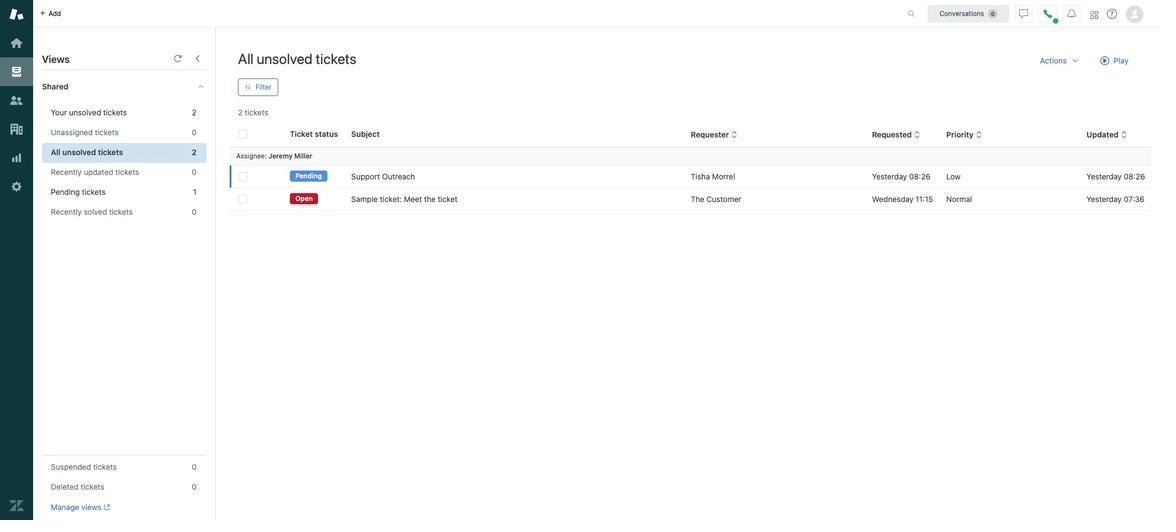 Task type: vqa. For each thing, say whether or not it's contained in the screenshot.


Task type: describe. For each thing, give the bounding box(es) containing it.
pending for pending
[[296, 172, 322, 180]]

manage views link
[[51, 503, 110, 513]]

conversations
[[940, 9, 985, 17]]

1
[[193, 187, 197, 197]]

ticket
[[290, 129, 313, 139]]

views
[[42, 54, 70, 65]]

0 for suspended tickets
[[192, 462, 197, 472]]

2 vertical spatial unsolved
[[62, 148, 96, 157]]

0 for recently updated tickets
[[192, 167, 197, 177]]

manage views
[[51, 503, 101, 512]]

your unsolved tickets
[[51, 108, 127, 117]]

yesterday for normal
[[1087, 194, 1122, 204]]

yesterday for low
[[1087, 172, 1122, 181]]

ticket
[[438, 194, 458, 204]]

pending for pending tickets
[[51, 187, 80, 197]]

sample ticket: meet the ticket
[[351, 194, 458, 204]]

recently solved tickets
[[51, 207, 133, 217]]

0 vertical spatial unsolved
[[257, 50, 313, 67]]

1 vertical spatial all
[[51, 148, 60, 157]]

1 08:26 from the left
[[910, 172, 931, 181]]

tisha morrel
[[691, 172, 736, 181]]

deleted tickets
[[51, 482, 104, 492]]

2 for your unsolved tickets
[[192, 108, 197, 117]]

the
[[424, 194, 436, 204]]

organizations image
[[9, 122, 24, 136]]

0 horizontal spatial all unsolved tickets
[[51, 148, 123, 157]]

status
[[315, 129, 338, 139]]

assignee:
[[236, 152, 267, 160]]

0 for unassigned tickets
[[192, 128, 197, 137]]

(opens in a new tab) image
[[101, 505, 110, 511]]

subject
[[351, 129, 380, 139]]

2 down filter button
[[238, 108, 243, 117]]

requester button
[[691, 130, 738, 140]]

2 08:26 from the left
[[1125, 172, 1146, 181]]

unassigned tickets
[[51, 128, 119, 137]]

priority button
[[947, 130, 983, 140]]

2 tickets
[[238, 108, 268, 117]]

low
[[947, 172, 961, 181]]

tisha
[[691, 172, 710, 181]]

the
[[691, 194, 705, 204]]

wednesday
[[873, 194, 914, 204]]

support outreach
[[351, 172, 415, 181]]

ticket status
[[290, 129, 338, 139]]

support
[[351, 172, 380, 181]]

1 horizontal spatial all unsolved tickets
[[238, 50, 357, 67]]

actions button
[[1032, 50, 1090, 72]]

sample
[[351, 194, 378, 204]]

add button
[[33, 0, 68, 27]]

2 yesterday 08:26 from the left
[[1087, 172, 1146, 181]]

shared heading
[[33, 70, 215, 103]]

filter
[[256, 83, 272, 91]]

requested button
[[873, 130, 921, 140]]

outreach
[[382, 172, 415, 181]]



Task type: locate. For each thing, give the bounding box(es) containing it.
4 0 from the top
[[192, 462, 197, 472]]

yesterday 08:26
[[873, 172, 931, 181], [1087, 172, 1146, 181]]

shared button
[[33, 70, 186, 103]]

row containing sample ticket: meet the ticket
[[230, 188, 1153, 211]]

2 for all unsolved tickets
[[192, 148, 197, 157]]

manage
[[51, 503, 79, 512]]

unsolved
[[257, 50, 313, 67], [69, 108, 101, 117], [62, 148, 96, 157]]

play
[[1114, 56, 1129, 65]]

all unsolved tickets up filter
[[238, 50, 357, 67]]

wednesday 11:15
[[873, 194, 934, 204]]

recently
[[51, 167, 82, 177], [51, 207, 82, 217]]

yesterday up yesterday 07:36
[[1087, 172, 1122, 181]]

3 0 from the top
[[192, 207, 197, 217]]

1 vertical spatial unsolved
[[69, 108, 101, 117]]

pending tickets
[[51, 187, 106, 197]]

08:26 up '07:36'
[[1125, 172, 1146, 181]]

suspended
[[51, 462, 91, 472]]

get started image
[[9, 36, 24, 50]]

pending
[[296, 172, 322, 180], [51, 187, 80, 197]]

reporting image
[[9, 151, 24, 165]]

morrel
[[713, 172, 736, 181]]

row
[[230, 165, 1153, 188], [230, 188, 1153, 211]]

notifications image
[[1068, 9, 1077, 18]]

0 for recently solved tickets
[[192, 207, 197, 217]]

recently up pending tickets
[[51, 167, 82, 177]]

button displays agent's chat status as invisible. image
[[1020, 9, 1029, 18]]

1 yesterday 08:26 from the left
[[873, 172, 931, 181]]

main element
[[0, 0, 33, 520]]

2 row from the top
[[230, 188, 1153, 211]]

07:36
[[1125, 194, 1145, 204]]

unsolved up filter
[[257, 50, 313, 67]]

zendesk support image
[[9, 7, 24, 22]]

play button
[[1092, 50, 1139, 72]]

the customer
[[691, 194, 742, 204]]

deleted
[[51, 482, 79, 492]]

recently for recently updated tickets
[[51, 167, 82, 177]]

11:15
[[916, 194, 934, 204]]

recently for recently solved tickets
[[51, 207, 82, 217]]

priority
[[947, 130, 974, 139]]

shared
[[42, 82, 68, 91]]

updated
[[84, 167, 113, 177]]

all
[[238, 50, 254, 67], [51, 148, 60, 157]]

1 horizontal spatial yesterday 08:26
[[1087, 172, 1146, 181]]

suspended tickets
[[51, 462, 117, 472]]

0 vertical spatial all
[[238, 50, 254, 67]]

solved
[[84, 207, 107, 217]]

all unsolved tickets down unassigned tickets
[[51, 148, 123, 157]]

customer
[[707, 194, 742, 204]]

pending down miller
[[296, 172, 322, 180]]

1 vertical spatial recently
[[51, 207, 82, 217]]

jeremy
[[269, 152, 293, 160]]

requested
[[873, 130, 912, 139]]

all up filter button
[[238, 50, 254, 67]]

updated button
[[1087, 130, 1128, 140]]

yesterday 07:36
[[1087, 194, 1145, 204]]

customers image
[[9, 93, 24, 108]]

08:26
[[910, 172, 931, 181], [1125, 172, 1146, 181]]

collapse views pane image
[[193, 54, 202, 63]]

2 0 from the top
[[192, 167, 197, 177]]

get help image
[[1108, 9, 1118, 19]]

5 0 from the top
[[192, 482, 197, 492]]

meet
[[404, 194, 422, 204]]

0
[[192, 128, 197, 137], [192, 167, 197, 177], [192, 207, 197, 217], [192, 462, 197, 472], [192, 482, 197, 492]]

row up the
[[230, 165, 1153, 188]]

yesterday 08:26 up yesterday 07:36
[[1087, 172, 1146, 181]]

tickets
[[316, 50, 357, 67], [103, 108, 127, 117], [245, 108, 268, 117], [95, 128, 119, 137], [98, 148, 123, 157], [116, 167, 139, 177], [82, 187, 106, 197], [109, 207, 133, 217], [93, 462, 117, 472], [81, 482, 104, 492]]

refresh views pane image
[[173, 54, 182, 63]]

08:26 up 11:15
[[910, 172, 931, 181]]

0 horizontal spatial pending
[[51, 187, 80, 197]]

all down unassigned
[[51, 148, 60, 157]]

assignee: jeremy miller
[[236, 152, 313, 160]]

all unsolved tickets
[[238, 50, 357, 67], [51, 148, 123, 157]]

requester
[[691, 130, 729, 139]]

2 down collapse views pane image
[[192, 108, 197, 117]]

support outreach link
[[351, 171, 415, 182]]

0 vertical spatial all unsolved tickets
[[238, 50, 357, 67]]

updated
[[1087, 130, 1119, 139]]

1 vertical spatial pending
[[51, 187, 80, 197]]

0 horizontal spatial all
[[51, 148, 60, 157]]

unsolved up unassigned tickets
[[69, 108, 101, 117]]

ticket:
[[380, 194, 402, 204]]

add
[[49, 9, 61, 17]]

yesterday up the wednesday
[[873, 172, 908, 181]]

unassigned
[[51, 128, 93, 137]]

0 vertical spatial recently
[[51, 167, 82, 177]]

1 0 from the top
[[192, 128, 197, 137]]

0 for deleted tickets
[[192, 482, 197, 492]]

row down 'tisha'
[[230, 188, 1153, 211]]

2 recently from the top
[[51, 207, 82, 217]]

pending up recently solved tickets
[[51, 187, 80, 197]]

1 row from the top
[[230, 165, 1153, 188]]

admin image
[[9, 180, 24, 194]]

zendesk products image
[[1091, 11, 1099, 19]]

0 vertical spatial pending
[[296, 172, 322, 180]]

sample ticket: meet the ticket link
[[351, 194, 458, 205]]

1 horizontal spatial all
[[238, 50, 254, 67]]

2
[[192, 108, 197, 117], [238, 108, 243, 117], [192, 148, 197, 157]]

open
[[296, 195, 313, 203]]

conversations button
[[928, 5, 1010, 22]]

views
[[81, 503, 101, 512]]

pending inside 'row'
[[296, 172, 322, 180]]

yesterday
[[873, 172, 908, 181], [1087, 172, 1122, 181], [1087, 194, 1122, 204]]

your
[[51, 108, 67, 117]]

yesterday 08:26 up 'wednesday 11:15'
[[873, 172, 931, 181]]

1 recently from the top
[[51, 167, 82, 177]]

normal
[[947, 194, 973, 204]]

yesterday left '07:36'
[[1087, 194, 1122, 204]]

0 horizontal spatial 08:26
[[910, 172, 931, 181]]

row containing support outreach
[[230, 165, 1153, 188]]

recently down pending tickets
[[51, 207, 82, 217]]

actions
[[1041, 56, 1067, 65]]

zendesk image
[[9, 499, 24, 513]]

filter button
[[238, 78, 278, 96]]

1 vertical spatial all unsolved tickets
[[51, 148, 123, 157]]

1 horizontal spatial pending
[[296, 172, 322, 180]]

unsolved down unassigned tickets
[[62, 148, 96, 157]]

views image
[[9, 65, 24, 79]]

2 up 1
[[192, 148, 197, 157]]

0 horizontal spatial yesterday 08:26
[[873, 172, 931, 181]]

1 horizontal spatial 08:26
[[1125, 172, 1146, 181]]

miller
[[294, 152, 313, 160]]

recently updated tickets
[[51, 167, 139, 177]]



